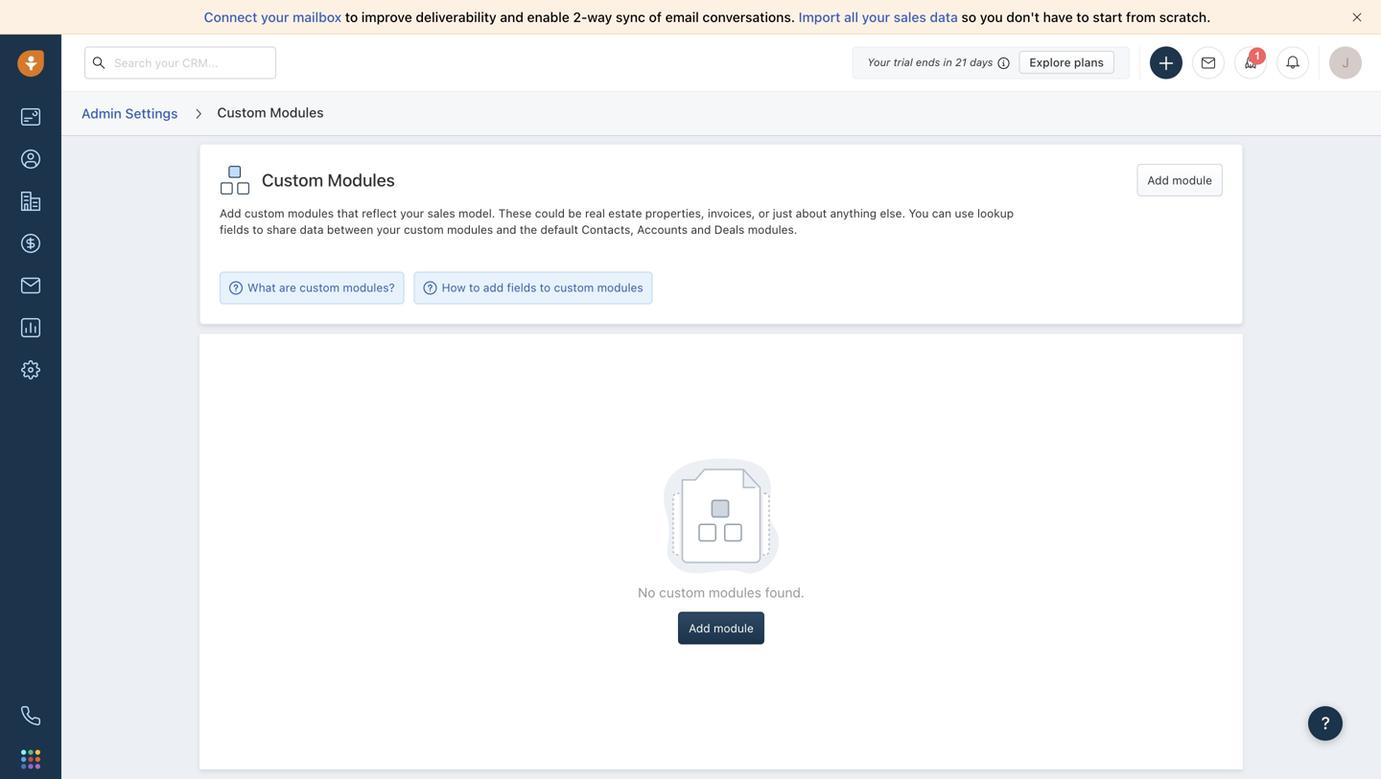 Task type: vqa. For each thing, say whether or not it's contained in the screenshot.
21 at the right of page
yes



Task type: locate. For each thing, give the bounding box(es) containing it.
to inside add custom modules that reflect your sales model. these could be real estate properties, invoices, or just about anything else. you can use lookup fields to share data between your custom modules and the default contacts, accounts and deals modules.
[[252, 223, 263, 237]]

admin settings link
[[81, 99, 179, 129]]

sales up trial
[[894, 9, 926, 25]]

1 horizontal spatial modules
[[328, 170, 395, 190]]

custom modules up that
[[262, 170, 395, 190]]

modules?
[[343, 281, 395, 295]]

1 vertical spatial data
[[300, 223, 324, 237]]

0 horizontal spatial sales
[[427, 207, 455, 220]]

plans
[[1074, 56, 1104, 69]]

0 vertical spatial add module button
[[1137, 164, 1223, 197]]

custom up share
[[244, 207, 284, 220]]

you
[[980, 9, 1003, 25]]

0 horizontal spatial add module
[[689, 622, 754, 636]]

1 link
[[1234, 47, 1267, 79]]

how
[[442, 281, 466, 295]]

sync
[[616, 9, 645, 25]]

deliverability
[[416, 9, 497, 25]]

found.
[[765, 585, 805, 601]]

custom
[[217, 104, 266, 120], [262, 170, 323, 190]]

just
[[773, 207, 793, 220]]

2-
[[573, 9, 587, 25]]

phone element
[[12, 697, 50, 736]]

custom modules
[[217, 104, 324, 120], [262, 170, 395, 190]]

properties,
[[645, 207, 704, 220]]

custom inside how to add fields to custom modules link
[[554, 281, 594, 295]]

these
[[498, 207, 532, 220]]

1 vertical spatial module
[[714, 622, 754, 636]]

add
[[483, 281, 504, 295]]

21
[[955, 56, 967, 69]]

to right add
[[540, 281, 551, 295]]

modules down contacts, at the top left of the page
[[597, 281, 643, 295]]

to
[[345, 9, 358, 25], [1076, 9, 1089, 25], [252, 223, 263, 237], [469, 281, 480, 295], [540, 281, 551, 295]]

connect your mailbox link
[[204, 9, 345, 25]]

trial
[[893, 56, 913, 69]]

from
[[1126, 9, 1156, 25]]

modules.
[[748, 223, 797, 237]]

to left add
[[469, 281, 480, 295]]

1 vertical spatial add module button
[[678, 613, 764, 645]]

modules
[[288, 207, 334, 220], [447, 223, 493, 237], [597, 281, 643, 295], [709, 585, 761, 601]]

improve
[[361, 9, 412, 25]]

1 horizontal spatial add
[[689, 622, 710, 636]]

0 horizontal spatial data
[[300, 223, 324, 237]]

you
[[909, 207, 929, 220]]

0 vertical spatial custom
[[217, 104, 266, 120]]

to right the mailbox
[[345, 9, 358, 25]]

2 horizontal spatial add
[[1147, 174, 1169, 187]]

1 vertical spatial custom
[[262, 170, 323, 190]]

modules inside how to add fields to custom modules link
[[597, 281, 643, 295]]

0 horizontal spatial module
[[714, 622, 754, 636]]

your right reflect
[[400, 207, 424, 220]]

reflect
[[362, 207, 397, 220]]

modules left found.
[[709, 585, 761, 601]]

send email image
[[1202, 57, 1215, 69]]

0 vertical spatial sales
[[894, 9, 926, 25]]

1 vertical spatial add
[[220, 207, 241, 220]]

add module
[[1147, 174, 1212, 187], [689, 622, 754, 636]]

add module for the right add module button
[[1147, 174, 1212, 187]]

0 vertical spatial module
[[1172, 174, 1212, 187]]

custom
[[244, 207, 284, 220], [404, 223, 444, 237], [299, 281, 340, 295], [554, 281, 594, 295], [659, 585, 705, 601]]

how to add fields to custom modules
[[442, 281, 643, 295]]

custom down search your crm... text field
[[217, 104, 266, 120]]

so
[[961, 9, 976, 25]]

0 vertical spatial fields
[[220, 223, 249, 237]]

modules
[[270, 104, 324, 120], [328, 170, 395, 190]]

don't
[[1006, 9, 1040, 25]]

1 horizontal spatial add module
[[1147, 174, 1212, 187]]

explore plans
[[1029, 56, 1104, 69]]

lookup
[[977, 207, 1014, 220]]

modules down model.
[[447, 223, 493, 237]]

1 vertical spatial modules
[[328, 170, 395, 190]]

data right share
[[300, 223, 324, 237]]

share
[[267, 223, 297, 237]]

could
[[535, 207, 565, 220]]

data left so
[[930, 9, 958, 25]]

model.
[[458, 207, 495, 220]]

admin settings
[[82, 105, 178, 121]]

fields right add
[[507, 281, 536, 295]]

what
[[247, 281, 276, 295]]

no custom modules found.
[[638, 585, 805, 601]]

fields left share
[[220, 223, 249, 237]]

import all your sales data link
[[799, 9, 961, 25]]

to left share
[[252, 223, 263, 237]]

0 vertical spatial add
[[1147, 174, 1169, 187]]

custom down the default
[[554, 281, 594, 295]]

1 vertical spatial sales
[[427, 207, 455, 220]]

module
[[1172, 174, 1212, 187], [714, 622, 754, 636]]

0 vertical spatial data
[[930, 9, 958, 25]]

custom modules down the connect your mailbox link
[[217, 104, 324, 120]]

your
[[261, 9, 289, 25], [862, 9, 890, 25], [400, 207, 424, 220], [377, 223, 400, 237]]

freshworks switcher image
[[21, 750, 40, 769]]

fields
[[220, 223, 249, 237], [507, 281, 536, 295]]

explore
[[1029, 56, 1071, 69]]

1 horizontal spatial sales
[[894, 9, 926, 25]]

add
[[1147, 174, 1169, 187], [220, 207, 241, 220], [689, 622, 710, 636]]

in
[[943, 56, 952, 69]]

1 horizontal spatial module
[[1172, 174, 1212, 187]]

sales left model.
[[427, 207, 455, 220]]

0 horizontal spatial fields
[[220, 223, 249, 237]]

1 horizontal spatial data
[[930, 9, 958, 25]]

0 vertical spatial add module
[[1147, 174, 1212, 187]]

data
[[930, 9, 958, 25], [300, 223, 324, 237]]

0 horizontal spatial add module button
[[678, 613, 764, 645]]

add module button
[[1137, 164, 1223, 197], [678, 613, 764, 645]]

explore plans link
[[1019, 51, 1114, 74]]

your trial ends in 21 days
[[867, 56, 993, 69]]

sales
[[894, 9, 926, 25], [427, 207, 455, 220]]

0 vertical spatial modules
[[270, 104, 324, 120]]

0 horizontal spatial add
[[220, 207, 241, 220]]

real
[[585, 207, 605, 220]]

are
[[279, 281, 296, 295]]

custom up share
[[262, 170, 323, 190]]

between
[[327, 223, 373, 237]]

import
[[799, 9, 841, 25]]

conversations.
[[702, 9, 795, 25]]

phone image
[[21, 707, 40, 726]]

can
[[932, 207, 952, 220]]

to left start
[[1076, 9, 1089, 25]]

your
[[867, 56, 890, 69]]

admin
[[82, 105, 122, 121]]

1 horizontal spatial fields
[[507, 281, 536, 295]]

custom right are
[[299, 281, 340, 295]]

settings
[[125, 105, 178, 121]]

1 vertical spatial fields
[[507, 281, 536, 295]]

and
[[500, 9, 524, 25], [496, 223, 516, 237], [691, 223, 711, 237]]

1 vertical spatial add module
[[689, 622, 754, 636]]

else.
[[880, 207, 905, 220]]



Task type: describe. For each thing, give the bounding box(es) containing it.
connect
[[204, 9, 257, 25]]

1 vertical spatial custom modules
[[262, 170, 395, 190]]

be
[[568, 207, 582, 220]]

1 horizontal spatial add module button
[[1137, 164, 1223, 197]]

what are custom modules? link
[[229, 280, 395, 296]]

Search your CRM... text field
[[84, 47, 276, 79]]

modules up share
[[288, 207, 334, 220]]

fields inside add custom modules that reflect your sales model. these could be real estate properties, invoices, or just about anything else. you can use lookup fields to share data between your custom modules and the default contacts, accounts and deals modules.
[[220, 223, 249, 237]]

custom right no
[[659, 585, 705, 601]]

no
[[638, 585, 656, 601]]

mailbox
[[293, 9, 342, 25]]

your down reflect
[[377, 223, 400, 237]]

start
[[1093, 9, 1122, 25]]

that
[[337, 207, 359, 220]]

and left enable
[[500, 9, 524, 25]]

custom up the how
[[404, 223, 444, 237]]

close image
[[1352, 12, 1362, 22]]

0 horizontal spatial modules
[[270, 104, 324, 120]]

add module for add module button to the left
[[689, 622, 754, 636]]

your left the mailbox
[[261, 9, 289, 25]]

what are custom modules?
[[247, 281, 395, 295]]

custom inside what are custom modules? link
[[299, 281, 340, 295]]

module for add module button to the left
[[714, 622, 754, 636]]

1
[[1254, 50, 1260, 62]]

add inside add custom modules that reflect your sales model. these could be real estate properties, invoices, or just about anything else. you can use lookup fields to share data between your custom modules and the default contacts, accounts and deals modules.
[[220, 207, 241, 220]]

deals
[[714, 223, 745, 237]]

way
[[587, 9, 612, 25]]

about
[[796, 207, 827, 220]]

contacts,
[[582, 223, 634, 237]]

use
[[955, 207, 974, 220]]

accounts
[[637, 223, 688, 237]]

0 vertical spatial custom modules
[[217, 104, 324, 120]]

how to add fields to custom modules link
[[424, 280, 643, 296]]

connect your mailbox to improve deliverability and enable 2-way sync of email conversations. import all your sales data so you don't have to start from scratch.
[[204, 9, 1211, 25]]

module for the right add module button
[[1172, 174, 1212, 187]]

or
[[758, 207, 770, 220]]

your right all
[[862, 9, 890, 25]]

fields inside how to add fields to custom modules link
[[507, 281, 536, 295]]

and left deals
[[691, 223, 711, 237]]

enable
[[527, 9, 569, 25]]

email
[[665, 9, 699, 25]]

default
[[540, 223, 578, 237]]

estate
[[608, 207, 642, 220]]

of
[[649, 9, 662, 25]]

invoices,
[[708, 207, 755, 220]]

days
[[970, 56, 993, 69]]

the
[[520, 223, 537, 237]]

scratch.
[[1159, 9, 1211, 25]]

anything
[[830, 207, 877, 220]]

all
[[844, 9, 858, 25]]

data inside add custom modules that reflect your sales model. these could be real estate properties, invoices, or just about anything else. you can use lookup fields to share data between your custom modules and the default contacts, accounts and deals modules.
[[300, 223, 324, 237]]

sales inside add custom modules that reflect your sales model. these could be real estate properties, invoices, or just about anything else. you can use lookup fields to share data between your custom modules and the default contacts, accounts and deals modules.
[[427, 207, 455, 220]]

have
[[1043, 9, 1073, 25]]

2 vertical spatial add
[[689, 622, 710, 636]]

ends
[[916, 56, 940, 69]]

and down these on the top left
[[496, 223, 516, 237]]

add custom modules that reflect your sales model. these could be real estate properties, invoices, or just about anything else. you can use lookup fields to share data between your custom modules and the default contacts, accounts and deals modules.
[[220, 207, 1014, 237]]



